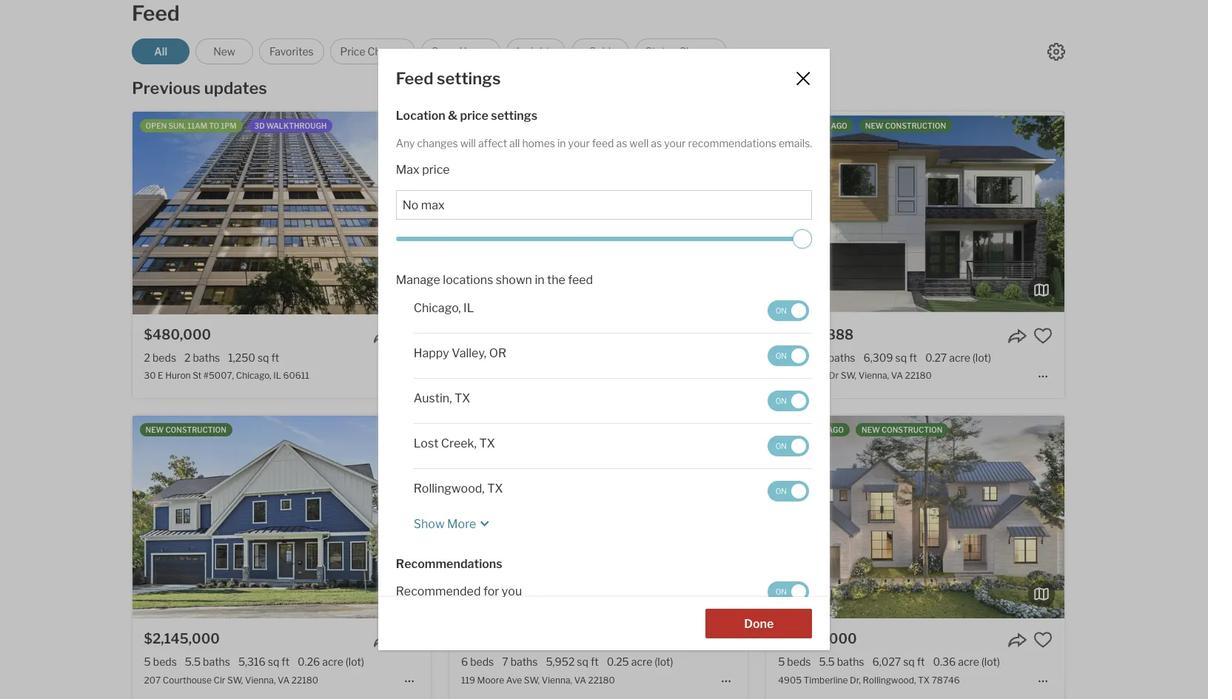Task type: describe. For each thing, give the bounding box(es) containing it.
beds for $2,145,000
[[153, 657, 177, 669]]

creek,
[[441, 437, 477, 451]]

0.26
[[298, 657, 320, 669]]

the
[[547, 273, 566, 287]]

7
[[502, 657, 509, 669]]

ct,
[[534, 371, 545, 382]]

2 photo of 401 ne holloway ct, vienna, va 22180 image from the left
[[450, 112, 748, 315]]

show more link
[[414, 511, 494, 533]]

emails.
[[779, 137, 813, 149]]

va for $2,145,000
[[278, 675, 290, 686]]

3 photo of 30 e huron st #5007, chicago, il 60611 image from the left
[[431, 112, 729, 315]]

207
[[144, 675, 161, 686]]

new construction for $1,989,888
[[866, 121, 947, 130]]

2 beds
[[144, 352, 176, 364]]

$2,145,000
[[144, 632, 220, 648]]

baths for $1,989,888
[[829, 352, 856, 364]]

baths right 7 at left bottom
[[511, 657, 538, 669]]

moore
[[477, 675, 505, 686]]

vienna, for $1,989,888
[[859, 371, 890, 382]]

location
[[396, 109, 446, 123]]

60611
[[283, 371, 309, 382]]

e
[[158, 371, 163, 382]]

(lot) for $6,995,000
[[982, 657, 1001, 669]]

— for —
[[505, 352, 515, 364]]

ago for $6,995,000
[[828, 426, 844, 435]]

dr,
[[850, 675, 861, 686]]

sun,
[[168, 121, 186, 130]]

1 vertical spatial feed
[[568, 273, 593, 287]]

acre for $2,145,000
[[322, 657, 344, 669]]

recommended
[[396, 585, 481, 599]]

207 courthouse cir sw, vienna, va 22180
[[144, 675, 319, 686]]

sq for $480,000
[[258, 352, 269, 364]]

0 vertical spatial in
[[558, 137, 566, 149]]

2 your from the left
[[665, 137, 686, 149]]

30 e huron st #5007, chicago, il 60611
[[144, 371, 309, 382]]

ft for $1,989,888
[[910, 352, 918, 364]]

construction for $1,989,888
[[886, 121, 947, 130]]

tx up show more link
[[488, 482, 503, 496]]

2 photo of 4905 timberline dr, rollingwood, tx 78746 image from the left
[[767, 416, 1065, 619]]

acre for $6,995,000
[[959, 657, 980, 669]]

0 vertical spatial settings
[[437, 69, 501, 88]]

or
[[489, 347, 507, 361]]

0.26 acre (lot)
[[298, 657, 364, 669]]

78746
[[932, 675, 961, 686]]

open sun, 11am to 1pm
[[146, 121, 237, 130]]

max price
[[396, 163, 450, 177]]

favorite button checkbox for $480,000
[[400, 327, 419, 346]]

status change
[[646, 45, 717, 58]]

4905 timberline dr, rollingwood, tx 78746
[[779, 675, 961, 686]]

vienna, for $2,145,000
[[245, 675, 276, 686]]

5 beds for $6,995,000
[[779, 657, 811, 669]]

6,027
[[873, 657, 902, 669]]

0 vertical spatial il
[[464, 301, 474, 316]]

6,309
[[864, 352, 894, 364]]

2 for 2 baths
[[184, 352, 191, 364]]

happy
[[414, 347, 449, 361]]

1,250 sq ft
[[228, 352, 279, 364]]

manage
[[396, 273, 441, 287]]

5.5 for $2,145,000
[[185, 657, 201, 669]]

feed settings
[[396, 69, 501, 88]]

Price Change radio
[[330, 39, 415, 64]]

$1,989,888
[[779, 327, 854, 343]]

Favorites radio
[[259, 39, 324, 64]]

sq for $1,989,888
[[896, 352, 907, 364]]

22180 for $1,989,888
[[905, 371, 932, 382]]

open house
[[431, 45, 491, 58]]

beds up ne
[[473, 352, 497, 364]]

1 horizontal spatial sw,
[[524, 675, 540, 686]]

option group containing all
[[132, 39, 727, 64]]

austin,
[[414, 392, 452, 406]]

3 photo of 4905 timberline dr, rollingwood, tx 78746 image from the left
[[1065, 416, 1209, 619]]

ago for $1,989,888
[[831, 121, 848, 130]]

5,316 sq ft
[[238, 657, 290, 669]]

new for $1,200,000
[[463, 121, 481, 130]]

location & price settings
[[396, 109, 538, 123]]

$1,200,000
[[461, 327, 538, 343]]

New radio
[[196, 39, 253, 64]]

1 photo of 4905 timberline dr, rollingwood, tx 78746 image from the left
[[468, 416, 767, 619]]

7 baths
[[502, 657, 538, 669]]

1 horizontal spatial rollingwood,
[[863, 675, 917, 686]]

30
[[144, 371, 156, 382]]

0.27
[[926, 352, 948, 364]]

5,952
[[546, 657, 575, 669]]

1,250
[[228, 352, 255, 364]]

1 vertical spatial price
[[422, 163, 450, 177]]

walkthrough
[[266, 121, 327, 130]]

424
[[779, 371, 795, 382]]

3d
[[254, 121, 265, 130]]

all
[[154, 45, 167, 58]]

favorite button checkbox for $1,200,000
[[717, 327, 736, 346]]

5 for $6,995,000
[[779, 657, 785, 669]]

3 photo of 424 yeonas dr sw, vienna, va 22180 image from the left
[[1065, 112, 1209, 315]]

22180 for $2,145,000
[[292, 675, 319, 686]]

2 as from the left
[[651, 137, 662, 149]]

2 for 2 beds
[[144, 352, 150, 364]]

— beds
[[461, 352, 497, 364]]

0 horizontal spatial rollingwood,
[[414, 482, 485, 496]]

new
[[213, 45, 236, 58]]

affect
[[478, 137, 507, 149]]

5 for $1,989,888
[[779, 352, 785, 364]]

lost creek, tx
[[414, 437, 495, 451]]

5,316
[[238, 657, 266, 669]]

favorite button image for $1,200,000
[[717, 327, 736, 346]]

ft left 0.25
[[591, 657, 599, 669]]

22180 for $1,200,000
[[594, 371, 620, 382]]

4
[[483, 121, 488, 130]]

#5007,
[[204, 371, 234, 382]]

recommendations
[[688, 137, 777, 149]]

open
[[146, 121, 167, 130]]

well
[[630, 137, 649, 149]]

baths for $6,995,000
[[837, 657, 865, 669]]

baths for $2,145,000
[[203, 657, 230, 669]]

5,952 sq ft
[[546, 657, 599, 669]]

0.27 acre (lot)
[[926, 352, 992, 364]]

6 baths
[[820, 352, 856, 364]]

1 photo of 207 courthouse cir sw, vienna, va 22180 image from the left
[[0, 416, 132, 619]]

13
[[800, 121, 809, 130]]

timberline
[[804, 675, 848, 686]]

424 yeonas dr sw, vienna, va 22180
[[779, 371, 932, 382]]

Sold radio
[[572, 39, 629, 64]]

Status Change radio
[[635, 39, 727, 64]]

1 horizontal spatial price
[[460, 109, 489, 123]]

3 photo of 207 courthouse cir sw, vienna, va 22180 image from the left
[[431, 416, 729, 619]]

lost
[[414, 437, 439, 451]]

0.36
[[934, 657, 956, 669]]

house
[[460, 45, 491, 58]]

show more
[[414, 518, 477, 532]]

days for $6,995,000
[[807, 426, 826, 435]]

5.5 baths for $2,145,000
[[185, 657, 230, 669]]

2 photo of 119 moore ave sw, vienna, va 22180 image from the left
[[450, 416, 748, 619]]

1 as from the left
[[617, 137, 628, 149]]

(lot) right 0.25
[[655, 657, 674, 669]]

Max price input text field
[[403, 199, 806, 213]]

5 beds for $2,145,000
[[144, 657, 177, 669]]

favorite button image for $2,145,000
[[400, 631, 419, 651]]

beds for $1,989,888
[[788, 352, 811, 364]]

new 4 days ago
[[463, 121, 527, 130]]

previous updates
[[132, 79, 267, 98]]

price
[[340, 45, 366, 58]]

baths for $480,000
[[193, 352, 220, 364]]

favorite button checkbox for $1,989,888
[[1034, 327, 1054, 346]]

0 horizontal spatial chicago,
[[236, 371, 272, 382]]

done
[[745, 618, 774, 632]]

locations
[[443, 273, 494, 287]]

3 photo of 119 moore ave sw, vienna, va 22180 image from the left
[[748, 416, 1047, 619]]

favorite button checkbox for $6,995,000
[[1034, 631, 1054, 651]]

more
[[447, 518, 477, 532]]

va down 5,952 sq ft
[[575, 675, 587, 686]]

tx down 401
[[455, 392, 471, 406]]

sw, for $1,989,888
[[841, 371, 857, 382]]



Task type: locate. For each thing, give the bounding box(es) containing it.
2 baths
[[184, 352, 220, 364]]

baths up cir
[[203, 657, 230, 669]]

1 vertical spatial in
[[535, 273, 545, 287]]

sq
[[258, 352, 269, 364], [896, 352, 907, 364], [268, 657, 279, 669], [577, 657, 589, 669], [904, 657, 915, 669]]

settings down the house
[[437, 69, 501, 88]]

days
[[489, 121, 509, 130], [810, 121, 830, 130], [807, 426, 826, 435]]

feed
[[132, 1, 180, 26], [396, 69, 434, 88]]

1 vertical spatial settings
[[491, 109, 538, 123]]

1 favorite button checkbox from the top
[[1034, 327, 1054, 346]]

acre right 0.27
[[950, 352, 971, 364]]

change for status change
[[679, 45, 717, 58]]

construction for $6,995,000
[[882, 426, 943, 435]]

vienna, down 5,316 sq ft
[[245, 675, 276, 686]]

5.5 up timberline
[[820, 657, 835, 669]]

favorites
[[270, 45, 314, 58]]

va right ct,
[[580, 371, 592, 382]]

change inside radio
[[368, 45, 405, 58]]

shown
[[496, 273, 533, 287]]

va for $1,989,888
[[892, 371, 904, 382]]

yeonas
[[797, 371, 828, 382]]

sw, right cir
[[227, 675, 243, 686]]

max
[[396, 163, 420, 177]]

401 ne holloway ct, vienna, va 22180
[[461, 371, 620, 382]]

5 up 207
[[144, 657, 151, 669]]

5 up 4905
[[779, 657, 785, 669]]

ave
[[506, 675, 522, 686]]

you
[[502, 585, 522, 599]]

beds for $480,000
[[153, 352, 176, 364]]

0 vertical spatial favorite button checkbox
[[1034, 327, 1054, 346]]

1 horizontal spatial change
[[679, 45, 717, 58]]

previous
[[132, 79, 201, 98]]

5.5 baths
[[185, 657, 230, 669], [820, 657, 865, 669]]

— for — beds
[[461, 352, 471, 364]]

ago right 9
[[828, 426, 844, 435]]

tx left 78746
[[919, 675, 930, 686]]

price change
[[340, 45, 405, 58]]

show
[[414, 518, 445, 532]]

1 5.5 baths from the left
[[185, 657, 230, 669]]

new left 13
[[780, 121, 798, 130]]

change right the status
[[679, 45, 717, 58]]

sq for $6,995,000
[[904, 657, 915, 669]]

5.5 baths for $6,995,000
[[820, 657, 865, 669]]

1 5.5 from the left
[[185, 657, 201, 669]]

6,027 sq ft
[[873, 657, 925, 669]]

sq right 5,316
[[268, 657, 279, 669]]

will
[[461, 137, 476, 149]]

5 for $2,145,000
[[144, 657, 151, 669]]

recommended for you
[[396, 585, 522, 599]]

beds up '424'
[[788, 352, 811, 364]]

baths
[[193, 352, 220, 364], [829, 352, 856, 364], [203, 657, 230, 669], [511, 657, 538, 669], [837, 657, 865, 669]]

il left 60611
[[273, 371, 281, 382]]

feed up 'location'
[[396, 69, 434, 88]]

new right new 13 days ago
[[866, 121, 884, 130]]

1 horizontal spatial 5.5 baths
[[820, 657, 865, 669]]

2 5.5 baths from the left
[[820, 657, 865, 669]]

photo of 424 yeonas dr sw, vienna, va 22180 image
[[468, 112, 767, 315], [767, 112, 1065, 315], [1065, 112, 1209, 315]]

(lot) for $2,145,000
[[346, 657, 364, 669]]

2 photo of 30 e huron st #5007, chicago, il 60611 image from the left
[[132, 112, 431, 315]]

status
[[646, 45, 677, 58]]

va
[[580, 371, 592, 382], [892, 371, 904, 382], [278, 675, 290, 686], [575, 675, 587, 686]]

favorite button image for $6,995,000
[[1034, 631, 1054, 651]]

2 2 from the left
[[184, 352, 191, 364]]

acre for $1,989,888
[[950, 352, 971, 364]]

il
[[464, 301, 474, 316], [273, 371, 281, 382]]

days for $1,200,000
[[489, 121, 509, 130]]

photo of 119 moore ave sw, vienna, va 22180 image
[[151, 416, 450, 619], [450, 416, 748, 619], [748, 416, 1047, 619]]

5 beds up '424'
[[779, 352, 811, 364]]

2 photo of 424 yeonas dr sw, vienna, va 22180 image from the left
[[767, 112, 1065, 315]]

0.25 acre (lot)
[[607, 657, 674, 669]]

1 vertical spatial rollingwood,
[[863, 675, 917, 686]]

2 favorite button checkbox from the top
[[1034, 631, 1054, 651]]

sq right 5,952
[[577, 657, 589, 669]]

1 horizontal spatial il
[[464, 301, 474, 316]]

6 beds
[[461, 657, 494, 669]]

Insights radio
[[507, 39, 566, 64]]

6 up yeonas
[[820, 352, 826, 364]]

favorite button checkbox for $2,145,000
[[400, 631, 419, 651]]

119
[[461, 675, 475, 686]]

acre right 0.36
[[959, 657, 980, 669]]

settings up 'all'
[[491, 109, 538, 123]]

3d walkthrough
[[254, 121, 327, 130]]

dr
[[829, 371, 839, 382]]

new left 4
[[463, 121, 481, 130]]

acre right 0.25
[[632, 657, 653, 669]]

new for $2,145,000
[[146, 426, 164, 435]]

new 9 days ago
[[780, 426, 844, 435]]

beds
[[153, 352, 176, 364], [473, 352, 497, 364], [788, 352, 811, 364], [153, 657, 177, 669], [470, 657, 494, 669], [788, 657, 811, 669]]

huron
[[165, 371, 191, 382]]

5 beds for $1,989,888
[[779, 352, 811, 364]]

va down 5,316 sq ft
[[278, 675, 290, 686]]

favorite button checkbox
[[400, 327, 419, 346], [717, 327, 736, 346], [400, 631, 419, 651], [717, 631, 736, 651]]

open
[[431, 45, 457, 58]]

sq right 1,250
[[258, 352, 269, 364]]

0 vertical spatial rollingwood,
[[414, 482, 485, 496]]

sq right 6,027
[[904, 657, 915, 669]]

0 vertical spatial 6
[[820, 352, 826, 364]]

(lot) right 0.27
[[973, 352, 992, 364]]

1 horizontal spatial chicago,
[[414, 301, 461, 316]]

6 for 6 baths
[[820, 352, 826, 364]]

1 vertical spatial 6
[[461, 657, 468, 669]]

sw, right dr on the bottom right of the page
[[841, 371, 857, 382]]

—
[[461, 352, 471, 364], [505, 352, 515, 364]]

valley,
[[452, 347, 487, 361]]

chicago, down the 1,250 sq ft
[[236, 371, 272, 382]]

&
[[448, 109, 458, 123]]

(lot) for $1,989,888
[[973, 352, 992, 364]]

$480,000
[[144, 327, 211, 343]]

rollingwood,
[[414, 482, 485, 496], [863, 675, 917, 686]]

0 horizontal spatial il
[[273, 371, 281, 382]]

2 horizontal spatial sw,
[[841, 371, 857, 382]]

1 vertical spatial favorite button checkbox
[[1034, 631, 1054, 651]]

22180 down 0.26
[[292, 675, 319, 686]]

new for $6,995,000
[[780, 426, 798, 435]]

1 horizontal spatial —
[[505, 352, 515, 364]]

ago for $1,200,000
[[511, 121, 527, 130]]

price down changes
[[422, 163, 450, 177]]

1 horizontal spatial your
[[665, 137, 686, 149]]

ft for $480,000
[[271, 352, 279, 364]]

0 vertical spatial price
[[460, 109, 489, 123]]

22180 down 0.27
[[905, 371, 932, 382]]

chicago, down manage
[[414, 301, 461, 316]]

1 horizontal spatial in
[[558, 137, 566, 149]]

Max price slider range field
[[396, 230, 813, 249]]

1 horizontal spatial 6
[[820, 352, 826, 364]]

tx right the creek,
[[480, 437, 495, 451]]

22180 right ct,
[[594, 371, 620, 382]]

2 change from the left
[[679, 45, 717, 58]]

1 — from the left
[[461, 352, 471, 364]]

vienna, right ct,
[[547, 371, 578, 382]]

5.5 for $6,995,000
[[820, 657, 835, 669]]

5.5 baths up dr,
[[820, 657, 865, 669]]

any
[[396, 137, 415, 149]]

va for $1,200,000
[[580, 371, 592, 382]]

22180 down 0.25
[[588, 675, 615, 686]]

1 horizontal spatial 5.5
[[820, 657, 835, 669]]

1 change from the left
[[368, 45, 405, 58]]

photo of 30 e huron st #5007, chicago, il 60611 image
[[0, 112, 132, 315], [132, 112, 431, 315], [431, 112, 729, 315]]

change right price
[[368, 45, 405, 58]]

0 horizontal spatial sw,
[[227, 675, 243, 686]]

1 horizontal spatial as
[[651, 137, 662, 149]]

days right 4
[[489, 121, 509, 130]]

All radio
[[132, 39, 190, 64]]

feed up all radio
[[132, 1, 180, 26]]

2 up huron
[[184, 352, 191, 364]]

favorite button image for $480,000
[[400, 327, 419, 346]]

sw, right ave
[[524, 675, 540, 686]]

photo of 207 courthouse cir sw, vienna, va 22180 image
[[0, 416, 132, 619], [132, 416, 431, 619], [431, 416, 729, 619]]

0 horizontal spatial in
[[535, 273, 545, 287]]

baths up st
[[193, 352, 220, 364]]

0 vertical spatial feed
[[592, 137, 614, 149]]

1 vertical spatial il
[[273, 371, 281, 382]]

rollingwood, tx
[[414, 482, 503, 496]]

option group
[[132, 39, 727, 64]]

feed for feed settings
[[396, 69, 434, 88]]

0 horizontal spatial feed
[[132, 1, 180, 26]]

ft for $6,995,000
[[918, 657, 925, 669]]

in right homes
[[558, 137, 566, 149]]

5 beds up 207
[[144, 657, 177, 669]]

baths up dr,
[[837, 657, 865, 669]]

0 horizontal spatial —
[[461, 352, 471, 364]]

5 up '424'
[[779, 352, 785, 364]]

price right &
[[460, 109, 489, 123]]

6
[[820, 352, 826, 364], [461, 657, 468, 669]]

6,309 sq ft
[[864, 352, 918, 364]]

— up holloway
[[505, 352, 515, 364]]

as right the well
[[651, 137, 662, 149]]

401
[[461, 371, 477, 382]]

feed right the
[[568, 273, 593, 287]]

ft left 0.26
[[282, 657, 290, 669]]

any changes will affect all homes in your feed as well as your recommendations emails.
[[396, 137, 813, 149]]

2 — from the left
[[505, 352, 515, 364]]

construction
[[886, 121, 947, 130], [165, 426, 226, 435], [882, 426, 943, 435]]

ago right 13
[[831, 121, 848, 130]]

new down 424 yeonas dr sw, vienna, va 22180
[[862, 426, 881, 435]]

1 2 from the left
[[144, 352, 150, 364]]

sq right 6,309
[[896, 352, 907, 364]]

happy valley, or
[[414, 347, 507, 361]]

change for price change
[[368, 45, 405, 58]]

new left 9
[[780, 426, 798, 435]]

your right homes
[[569, 137, 590, 149]]

sq for $2,145,000
[[268, 657, 279, 669]]

feed left the well
[[592, 137, 614, 149]]

rollingwood, down 6,027
[[863, 675, 917, 686]]

1 vertical spatial feed
[[396, 69, 434, 88]]

beds up e
[[153, 352, 176, 364]]

baths up dr on the bottom right of the page
[[829, 352, 856, 364]]

favorite button image for $1,989,888
[[1034, 327, 1054, 346]]

9
[[800, 426, 805, 435]]

0 vertical spatial feed
[[132, 1, 180, 26]]

(lot) right 0.36
[[982, 657, 1001, 669]]

1 horizontal spatial feed
[[396, 69, 434, 88]]

0 horizontal spatial 6
[[461, 657, 468, 669]]

1 horizontal spatial 2
[[184, 352, 191, 364]]

new construction for $6,995,000
[[862, 426, 943, 435]]

va down 6,309 sq ft
[[892, 371, 904, 382]]

0 horizontal spatial your
[[569, 137, 590, 149]]

cir
[[214, 675, 226, 686]]

0 horizontal spatial as
[[617, 137, 628, 149]]

ft for $2,145,000
[[282, 657, 290, 669]]

1 photo of 424 yeonas dr sw, vienna, va 22180 image from the left
[[468, 112, 767, 315]]

0 horizontal spatial change
[[368, 45, 405, 58]]

vienna,
[[547, 371, 578, 382], [859, 371, 890, 382], [245, 675, 276, 686], [542, 675, 573, 686]]

3 photo of 401 ne holloway ct, vienna, va 22180 image from the left
[[748, 112, 1047, 315]]

1pm
[[221, 121, 237, 130]]

ago up 'all'
[[511, 121, 527, 130]]

0 vertical spatial chicago,
[[414, 301, 461, 316]]

tx
[[455, 392, 471, 406], [480, 437, 495, 451], [488, 482, 503, 496], [919, 675, 930, 686]]

(lot) right 0.26
[[346, 657, 364, 669]]

1 photo of 401 ne holloway ct, vienna, va 22180 image from the left
[[151, 112, 450, 315]]

6 up 119
[[461, 657, 468, 669]]

1 vertical spatial chicago,
[[236, 371, 272, 382]]

5.5 baths up cir
[[185, 657, 230, 669]]

sw, for $2,145,000
[[227, 675, 243, 686]]

as left the well
[[617, 137, 628, 149]]

beds up 207
[[153, 657, 177, 669]]

5
[[779, 352, 785, 364], [144, 657, 151, 669], [779, 657, 785, 669]]

vienna, down 5,952
[[542, 675, 573, 686]]

sw,
[[841, 371, 857, 382], [227, 675, 243, 686], [524, 675, 540, 686]]

5 beds up 4905
[[779, 657, 811, 669]]

0 horizontal spatial 2
[[144, 352, 150, 364]]

2 5.5 from the left
[[820, 657, 835, 669]]

4905
[[779, 675, 802, 686]]

photo of 4905 timberline dr, rollingwood, tx 78746 image
[[468, 416, 767, 619], [767, 416, 1065, 619], [1065, 416, 1209, 619]]

all
[[510, 137, 520, 149]]

insights
[[517, 45, 555, 58]]

st
[[193, 371, 202, 382]]

chicago, il
[[414, 301, 474, 316]]

vienna, for $1,200,000
[[547, 371, 578, 382]]

your right the well
[[665, 137, 686, 149]]

1 photo of 30 e huron st #5007, chicago, il 60611 image from the left
[[0, 112, 132, 315]]

favorite button image
[[400, 327, 419, 346], [400, 631, 419, 651], [1034, 631, 1054, 651]]

feed for feed
[[132, 1, 180, 26]]

beds up 4905
[[788, 657, 811, 669]]

vienna, down 6,309
[[859, 371, 890, 382]]

0 horizontal spatial 5.5
[[185, 657, 201, 669]]

austin, tx
[[414, 392, 471, 406]]

2 up 30
[[144, 352, 150, 364]]

ft left 0.27
[[910, 352, 918, 364]]

— up 401
[[461, 352, 471, 364]]

days for $1,989,888
[[810, 121, 830, 130]]

photo of 401 ne holloway ct, vienna, va 22180 image
[[151, 112, 450, 315], [450, 112, 748, 315], [748, 112, 1047, 315]]

favorite button checkbox
[[1034, 327, 1054, 346], [1034, 631, 1054, 651]]

manage locations shown in the feed
[[396, 273, 593, 287]]

settings
[[437, 69, 501, 88], [491, 109, 538, 123]]

beds for $6,995,000
[[788, 657, 811, 669]]

beds up 'moore'
[[470, 657, 494, 669]]

1 your from the left
[[569, 137, 590, 149]]

rollingwood, up show more link
[[414, 482, 485, 496]]

$6,995,000
[[779, 632, 857, 648]]

acre right 0.26
[[322, 657, 344, 669]]

change inside option
[[679, 45, 717, 58]]

favorite button image
[[717, 327, 736, 346], [1034, 327, 1054, 346], [717, 631, 736, 651]]

homes
[[523, 137, 556, 149]]

5.5 up courthouse
[[185, 657, 201, 669]]

il down locations
[[464, 301, 474, 316]]

0 horizontal spatial price
[[422, 163, 450, 177]]

6 for 6 beds
[[461, 657, 468, 669]]

0 horizontal spatial 5.5 baths
[[185, 657, 230, 669]]

new down 30
[[146, 426, 164, 435]]

updates
[[204, 79, 267, 98]]

done button
[[706, 610, 813, 639]]

ft right 1,250
[[271, 352, 279, 364]]

1 photo of 119 moore ave sw, vienna, va 22180 image from the left
[[151, 416, 450, 619]]

days right 13
[[810, 121, 830, 130]]

new for $1,989,888
[[780, 121, 798, 130]]

days right 9
[[807, 426, 826, 435]]

changes
[[417, 137, 458, 149]]

2 photo of 207 courthouse cir sw, vienna, va 22180 image from the left
[[132, 416, 431, 619]]

Open House radio
[[421, 39, 501, 64]]

(lot)
[[973, 352, 992, 364], [346, 657, 364, 669], [655, 657, 674, 669], [982, 657, 1001, 669]]

ft left 0.36
[[918, 657, 925, 669]]

in left the
[[535, 273, 545, 287]]



Task type: vqa. For each thing, say whether or not it's contained in the screenshot.
the right in
yes



